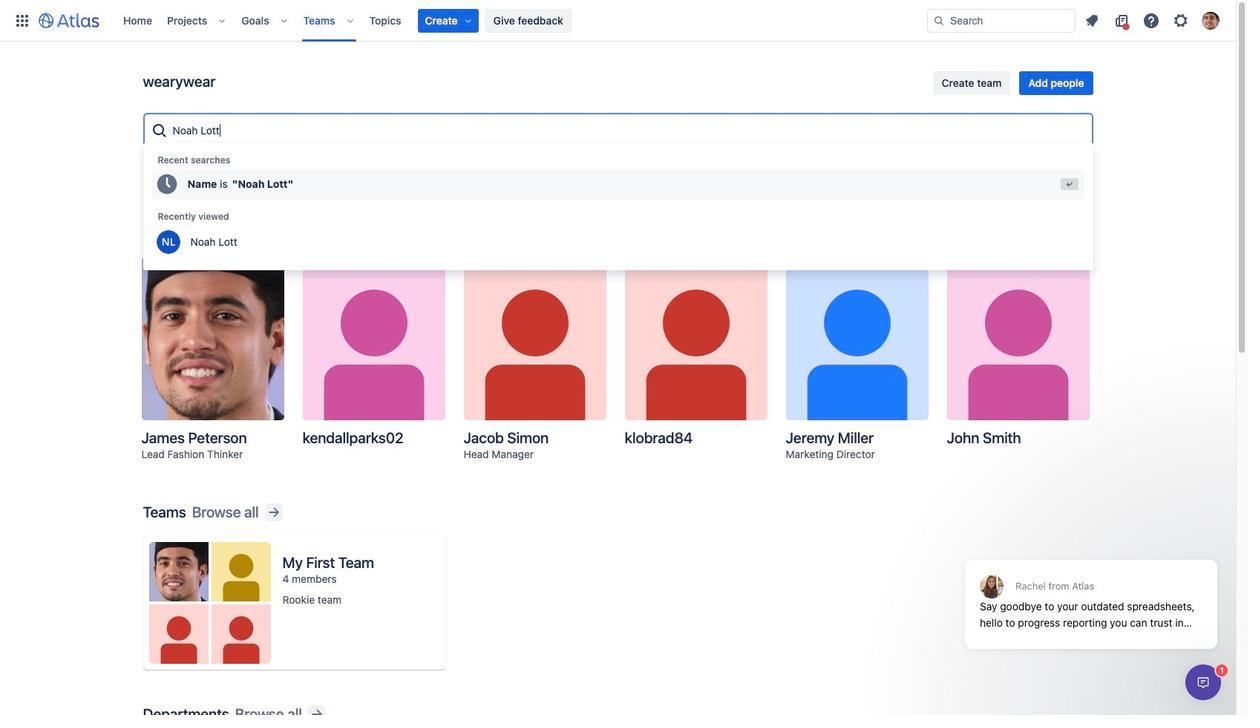 Task type: locate. For each thing, give the bounding box(es) containing it.
0 vertical spatial dialog
[[958, 524, 1226, 660]]

dialog
[[958, 524, 1226, 660], [1186, 665, 1222, 700]]

recent search image
[[155, 172, 179, 196]]

None search field
[[928, 9, 1076, 32]]

settings image
[[1173, 12, 1191, 29]]

notifications image
[[1084, 12, 1102, 29]]

browse all image
[[265, 504, 283, 521]]

banner
[[0, 0, 1237, 42]]

help image
[[1143, 12, 1161, 29]]



Task type: vqa. For each thing, say whether or not it's contained in the screenshot.
Notifications "IMAGE"
yes



Task type: describe. For each thing, give the bounding box(es) containing it.
1 vertical spatial dialog
[[1186, 665, 1222, 700]]

account image
[[1203, 12, 1220, 29]]

search image
[[934, 14, 946, 26]]

Search for people and teams field
[[168, 117, 1086, 144]]

Search field
[[928, 9, 1076, 32]]

top element
[[9, 0, 928, 41]]

browse all image
[[308, 706, 326, 715]]

switch to... image
[[13, 12, 31, 29]]

search for people and teams image
[[150, 122, 168, 140]]



